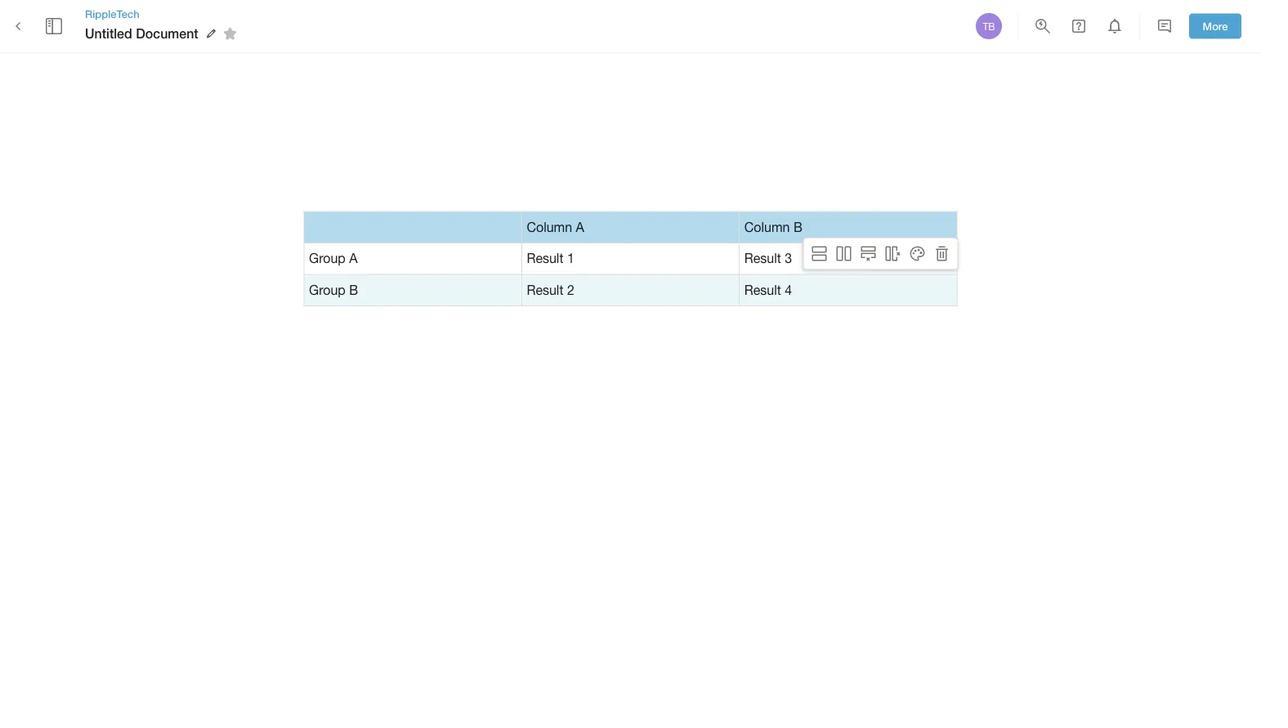 Task type: locate. For each thing, give the bounding box(es) containing it.
3
[[785, 251, 793, 266]]

result left 2
[[527, 283, 564, 298]]

untitled document
[[85, 26, 198, 41]]

1
[[567, 251, 575, 266]]

a for group a
[[349, 251, 358, 266]]

0 horizontal spatial column
[[527, 220, 573, 235]]

a
[[576, 220, 585, 235], [349, 251, 358, 266]]

2 group from the top
[[309, 283, 346, 298]]

result 2
[[527, 283, 575, 298]]

column for column a
[[527, 220, 573, 235]]

0 vertical spatial group
[[309, 251, 346, 266]]

1 vertical spatial a
[[349, 251, 358, 266]]

group down the 'group a'
[[309, 283, 346, 298]]

0 horizontal spatial a
[[349, 251, 358, 266]]

rippletech link
[[85, 6, 243, 21]]

1 horizontal spatial column
[[745, 220, 790, 235]]

column for column b
[[745, 220, 790, 235]]

0 vertical spatial b
[[794, 220, 803, 235]]

1 group from the top
[[309, 251, 346, 266]]

1 horizontal spatial a
[[576, 220, 585, 235]]

group
[[309, 251, 346, 266], [309, 283, 346, 298]]

1 horizontal spatial b
[[794, 220, 803, 235]]

rippletech
[[85, 7, 140, 20]]

result left 1
[[527, 251, 564, 266]]

b for column b
[[794, 220, 803, 235]]

1 vertical spatial group
[[309, 283, 346, 298]]

untitled
[[85, 26, 132, 41]]

result left 3
[[745, 251, 782, 266]]

2 column from the left
[[745, 220, 790, 235]]

0 horizontal spatial b
[[349, 283, 358, 298]]

result
[[527, 251, 564, 266], [745, 251, 782, 266], [527, 283, 564, 298], [745, 283, 782, 298]]

column b
[[745, 220, 803, 235]]

1 vertical spatial b
[[349, 283, 358, 298]]

column up result 1
[[527, 220, 573, 235]]

result for result 3
[[745, 251, 782, 266]]

group for group a
[[309, 251, 346, 266]]

0 vertical spatial a
[[576, 220, 585, 235]]

1 column from the left
[[527, 220, 573, 235]]

result left 4 on the top right
[[745, 283, 782, 298]]

column up 'result 3'
[[745, 220, 790, 235]]

result 3
[[745, 251, 793, 266]]

column
[[527, 220, 573, 235], [745, 220, 790, 235]]

b
[[794, 220, 803, 235], [349, 283, 358, 298]]

group up group b
[[309, 251, 346, 266]]



Task type: vqa. For each thing, say whether or not it's contained in the screenshot.
RippleTech link
yes



Task type: describe. For each thing, give the bounding box(es) containing it.
b for group b
[[349, 283, 358, 298]]

result for result 1
[[527, 251, 564, 266]]

a for column a
[[576, 220, 585, 235]]

group b
[[309, 283, 358, 298]]

group a
[[309, 251, 358, 266]]

more button
[[1190, 14, 1242, 39]]

result for result 2
[[527, 283, 564, 298]]

2
[[567, 283, 575, 298]]

4
[[785, 283, 793, 298]]

tb button
[[974, 11, 1005, 42]]

tb
[[983, 20, 996, 32]]

result for result 4
[[745, 283, 782, 298]]

more
[[1203, 20, 1229, 32]]

column a
[[527, 220, 585, 235]]

result 4
[[745, 283, 793, 298]]

result 1
[[527, 251, 575, 266]]

document
[[136, 26, 198, 41]]

favorite image
[[221, 24, 240, 43]]

group for group b
[[309, 283, 346, 298]]



